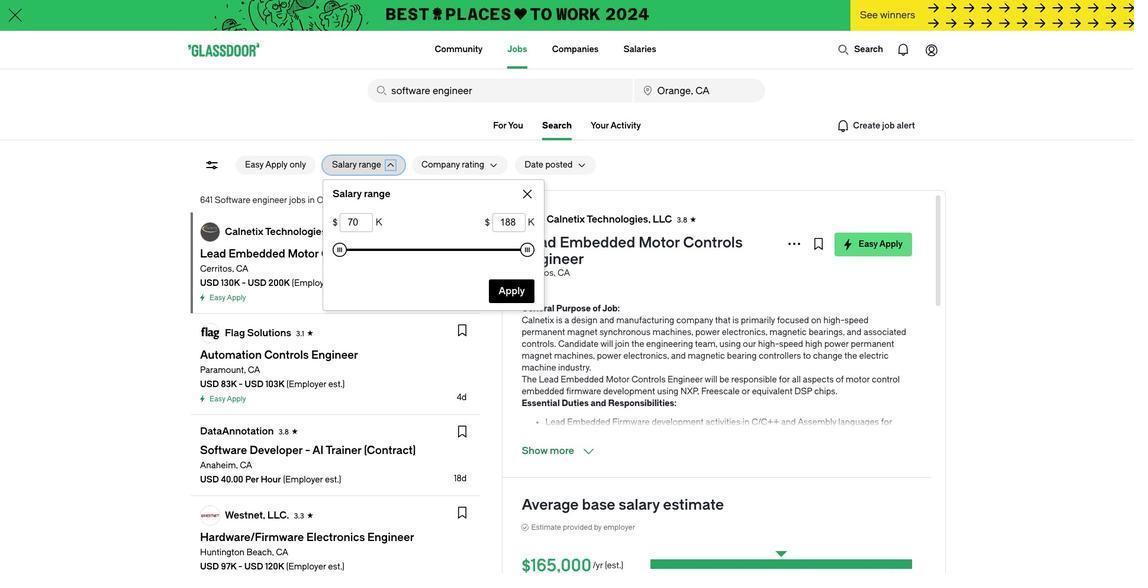 Task type: describe. For each thing, give the bounding box(es) containing it.
associated
[[864, 327, 907, 337]]

languages
[[839, 417, 879, 427]]

date
[[525, 160, 544, 170]]

paramount,
[[200, 365, 246, 375]]

1 horizontal spatial power
[[696, 327, 720, 337]]

salary range inside "dropdown button"
[[332, 160, 381, 170]]

technologies, inside the jobs list "element"
[[265, 226, 329, 237]]

control
[[872, 375, 900, 385]]

and down 'firmware'
[[591, 398, 606, 409]]

employer
[[604, 523, 635, 532]]

for you link
[[493, 119, 523, 133]]

for inside lead embedded firmware development activities in c/c++ and assembly languages for permanent magnet motors/generators control.
[[881, 417, 892, 427]]

search link
[[542, 119, 572, 133]]

to
[[803, 351, 811, 361]]

show more button
[[522, 444, 596, 458]]

none field the search location
[[634, 79, 766, 102]]

0 vertical spatial of
[[593, 304, 601, 314]]

est.) inside huntington beach, ca usd 97k - usd 120k (employer est.)
[[328, 562, 345, 572]]

1 horizontal spatial speed
[[845, 316, 869, 326]]

jobs list element
[[191, 213, 481, 573]]

3.3
[[294, 512, 304, 520]]

close dropdown image
[[520, 187, 535, 201]]

0 horizontal spatial search
[[542, 121, 572, 131]]

none field 'search keyword'
[[368, 79, 633, 102]]

1 horizontal spatial electronics,
[[722, 327, 768, 337]]

the
[[522, 375, 537, 385]]

motor
[[846, 375, 870, 385]]

(employer for hour
[[283, 475, 323, 485]]

focused
[[777, 316, 809, 326]]

estimate
[[531, 523, 561, 532]]

responsible
[[732, 375, 777, 385]]

paramount, ca usd 83k - usd 103k (employer est.)
[[200, 365, 345, 390]]

see
[[860, 9, 878, 21]]

1 vertical spatial magnet
[[522, 351, 552, 361]]

orange,
[[317, 195, 348, 205]]

1 k from the left
[[376, 217, 382, 228]]

0 vertical spatial magnet
[[567, 327, 598, 337]]

firmware
[[566, 387, 601, 397]]

company rating button
[[412, 156, 484, 175]]

your activity link
[[591, 119, 641, 133]]

cerritos, inside 'cerritos, ca usd 130k - usd 200k (employer est.)'
[[200, 264, 234, 274]]

lead for motor
[[522, 234, 557, 251]]

ca inside lead embedded motor controls engineer cerritos, ca
[[558, 268, 570, 278]]

1 vertical spatial salary range
[[333, 188, 391, 200]]

0 vertical spatial the
[[632, 339, 644, 349]]

easy inside button
[[859, 239, 878, 249]]

0 horizontal spatial power
[[597, 351, 622, 361]]

1 horizontal spatial technologies,
[[587, 214, 651, 225]]

2 $ from the left
[[485, 217, 490, 228]]

cerritos, inside lead embedded motor controls engineer cerritos, ca
[[522, 268, 556, 278]]

/yr
[[593, 561, 603, 571]]

usd 83k
[[200, 380, 237, 390]]

controls.
[[522, 339, 556, 349]]

see winners link
[[851, 0, 1134, 32]]

lottie animation container image inside search button
[[838, 44, 850, 56]]

chips.
[[815, 387, 838, 397]]

controls inside general purpose of job: calnetix is a design and manufacturing company that is primarily focused on high-speed permanent magnet synchronous machines, power electronics, magnetic bearings, and associated controls. candidate will join the engineering team, using our high-speed high power permanent magnet machines, power electronics, and magnetic bearing controllers to change the electric machine industry. the lead embedded motor controls engineer will be responsible for all aspects of motor control embedded firmware development using nxp, freescale or equivalent dsp chips. essential duties and responsibilities:
[[632, 375, 666, 385]]

3.8 for the right calnetix technologies, llc logo
[[677, 216, 688, 224]]

aspects
[[803, 375, 834, 385]]

salary
[[619, 497, 660, 513]]

by
[[594, 523, 602, 532]]

search inside button
[[855, 44, 883, 54]]

equivalent
[[752, 387, 793, 397]]

0 vertical spatial using
[[720, 339, 741, 349]]

easy apply for calnetix technologies, llc
[[210, 294, 246, 302]]

company
[[677, 316, 713, 326]]

beach,
[[247, 548, 274, 558]]

company
[[422, 160, 460, 170]]

change
[[813, 351, 843, 361]]

easy apply button
[[835, 233, 912, 256]]

development inside lead embedded firmware development activities in c/c++ and assembly languages for permanent magnet motors/generators control.
[[652, 417, 704, 427]]

community link
[[435, 31, 483, 69]]

control.
[[699, 429, 730, 439]]

lead embedded firmware development activities in c/c++ and assembly languages for permanent magnet motors/generators control.
[[546, 417, 892, 439]]

community
[[435, 44, 483, 54]]

easy apply only
[[245, 160, 306, 170]]

- for flag
[[239, 380, 243, 390]]

essential
[[522, 398, 560, 409]]

hour
[[261, 475, 281, 485]]

1 vertical spatial permanent
[[851, 339, 894, 349]]

only
[[290, 160, 306, 170]]

1 slider from the left
[[333, 243, 347, 257]]

or
[[742, 387, 750, 397]]

calnetix technologies, llc for the right calnetix technologies, llc logo
[[547, 214, 672, 225]]

manufacturing
[[616, 316, 675, 326]]

0 horizontal spatial in
[[308, 195, 315, 205]]

2 horizontal spatial power
[[825, 339, 849, 349]]

(employer for usd 103k
[[287, 380, 326, 390]]

primarily
[[741, 316, 775, 326]]

1 horizontal spatial calnetix technologies, llc logo image
[[522, 210, 541, 229]]

1 vertical spatial range
[[364, 188, 391, 200]]

team,
[[695, 339, 718, 349]]

activity
[[611, 121, 641, 131]]

1 $ from the left
[[333, 217, 338, 228]]

(employer for usd 200k
[[292, 278, 332, 288]]

base
[[582, 497, 616, 513]]

in inside lead embedded firmware development activities in c/c++ and assembly languages for permanent magnet motors/generators control.
[[743, 417, 750, 427]]

join
[[615, 339, 630, 349]]

development inside general purpose of job: calnetix is a design and manufacturing company that is primarily focused on high-speed permanent magnet synchronous machines, power electronics, magnetic bearings, and associated controls. candidate will join the engineering team, using our high-speed high power permanent magnet machines, power electronics, and magnetic bearing controllers to change the electric machine industry. the lead embedded motor controls engineer will be responsible for all aspects of motor control embedded firmware development using nxp, freescale or equivalent dsp chips. essential duties and responsibilities:
[[603, 387, 655, 397]]

activities
[[706, 417, 741, 427]]

anaheim, ca usd 40.00 per hour (employer est.)
[[200, 461, 341, 485]]

1 vertical spatial high-
[[758, 339, 779, 349]]

show more
[[522, 445, 574, 456]]

4d
[[457, 393, 467, 403]]

641
[[200, 195, 213, 205]]

jobs link
[[508, 31, 527, 69]]

all
[[792, 375, 801, 385]]

usd 103k
[[245, 380, 285, 390]]

a
[[565, 316, 569, 326]]

purpose
[[556, 304, 591, 314]]

salaries
[[624, 44, 656, 54]]

ca inside 'cerritos, ca usd 130k - usd 200k (employer est.)'
[[236, 264, 248, 274]]

1 horizontal spatial will
[[705, 375, 718, 385]]

for
[[493, 121, 507, 131]]

1 horizontal spatial high-
[[824, 316, 845, 326]]

usd 130k
[[200, 278, 240, 288]]

date posted button
[[515, 156, 573, 175]]

3.1
[[296, 330, 304, 338]]

(employer inside huntington beach, ca usd 97k - usd 120k (employer est.)
[[286, 562, 326, 572]]

on
[[811, 316, 822, 326]]

0 vertical spatial machines,
[[653, 327, 694, 337]]

641 software engineer jobs in orange, ca
[[200, 195, 363, 205]]

- for calnetix
[[242, 278, 246, 288]]

engineer inside lead embedded motor controls engineer cerritos, ca
[[522, 251, 584, 268]]

lead for firmware
[[546, 417, 565, 427]]

2 is from the left
[[733, 316, 739, 326]]

open filter menu image
[[205, 158, 219, 172]]

more
[[550, 445, 574, 456]]

2 slider from the left
[[520, 243, 535, 257]]

westnet,
[[225, 510, 265, 521]]

see winners
[[860, 9, 916, 21]]

Search keyword field
[[368, 79, 633, 102]]

calnetix inside general purpose of job: calnetix is a design and manufacturing company that is primarily focused on high-speed permanent magnet synchronous machines, power electronics, magnetic bearings, and associated controls. candidate will join the engineering team, using our high-speed high power permanent magnet machines, power electronics, and magnetic bearing controllers to change the electric machine industry. the lead embedded motor controls engineer will be responsible for all aspects of motor control embedded firmware development using nxp, freescale or equivalent dsp chips. essential duties and responsibilities:
[[522, 316, 554, 326]]

responsibilities:
[[608, 398, 677, 409]]

usd 200k
[[248, 278, 290, 288]]



Task type: vqa. For each thing, say whether or not it's contained in the screenshot.
chips.
yes



Task type: locate. For each thing, give the bounding box(es) containing it.
embedded inside general purpose of job: calnetix is a design and manufacturing company that is primarily focused on high-speed permanent magnet synchronous machines, power electronics, magnetic bearings, and associated controls. candidate will join the engineering team, using our high-speed high power permanent magnet machines, power electronics, and magnetic bearing controllers to change the electric machine industry. the lead embedded motor controls engineer will be responsible for all aspects of motor control embedded firmware development using nxp, freescale or equivalent dsp chips. essential duties and responsibilities:
[[561, 375, 604, 385]]

and
[[600, 316, 614, 326], [847, 327, 862, 337], [671, 351, 686, 361], [591, 398, 606, 409], [781, 417, 796, 427]]

salary range down salary range "dropdown button"
[[333, 188, 391, 200]]

1 horizontal spatial controls
[[683, 234, 743, 251]]

0 horizontal spatial machines,
[[554, 351, 595, 361]]

engineering
[[646, 339, 693, 349]]

cerritos, up general
[[522, 268, 556, 278]]

freescale
[[701, 387, 740, 397]]

llc up lead embedded motor controls engineer cerritos, ca
[[653, 214, 672, 225]]

- inside huntington beach, ca usd 97k - usd 120k (employer est.)
[[238, 562, 242, 572]]

est.) inside anaheim, ca usd 40.00 per hour (employer est.)
[[325, 475, 341, 485]]

search down see
[[855, 44, 883, 54]]

and down engineering
[[671, 351, 686, 361]]

1 vertical spatial search
[[542, 121, 572, 131]]

magnet
[[567, 327, 598, 337], [522, 351, 552, 361], [591, 429, 621, 439]]

design
[[571, 316, 598, 326]]

show
[[522, 445, 548, 456]]

general
[[522, 304, 555, 314]]

0 vertical spatial salary range
[[332, 160, 381, 170]]

0 horizontal spatial k
[[376, 217, 382, 228]]

dataannotation
[[200, 426, 274, 437]]

duties
[[562, 398, 589, 409]]

rating
[[462, 160, 484, 170]]

dsp
[[795, 387, 812, 397]]

average
[[522, 497, 579, 513]]

ca inside paramount, ca usd 83k - usd 103k (employer est.)
[[248, 365, 260, 375]]

2 vertical spatial calnetix
[[522, 316, 554, 326]]

that
[[715, 316, 731, 326]]

flag solutions
[[225, 327, 291, 339]]

engineer inside general purpose of job: calnetix is a design and manufacturing company that is primarily focused on high-speed permanent magnet synchronous machines, power electronics, magnetic bearings, and associated controls. candidate will join the engineering team, using our high-speed high power permanent magnet machines, power electronics, and magnetic bearing controllers to change the electric machine industry. the lead embedded motor controls engineer will be responsible for all aspects of motor control embedded firmware development using nxp, freescale or equivalent dsp chips. essential duties and responsibilities:
[[668, 375, 703, 385]]

permanent inside lead embedded firmware development activities in c/c++ and assembly languages for permanent magnet motors/generators control.
[[546, 429, 589, 439]]

calnetix down posted
[[547, 214, 585, 225]]

1 vertical spatial llc
[[331, 226, 351, 237]]

- right usd 83k
[[239, 380, 243, 390]]

1 vertical spatial 3.8
[[355, 229, 366, 237]]

2 vertical spatial 3.8
[[279, 428, 289, 436]]

1 horizontal spatial machines,
[[653, 327, 694, 337]]

lead inside general purpose of job: calnetix is a design and manufacturing company that is primarily focused on high-speed permanent magnet synchronous machines, power electronics, magnetic bearings, and associated controls. candidate will join the engineering team, using our high-speed high power permanent magnet machines, power electronics, and magnetic bearing controllers to change the electric machine industry. the lead embedded motor controls engineer will be responsible for all aspects of motor control embedded firmware development using nxp, freescale or equivalent dsp chips. essential duties and responsibilities:
[[539, 375, 559, 385]]

engineer up general
[[522, 251, 584, 268]]

1 horizontal spatial is
[[733, 316, 739, 326]]

0 horizontal spatial motor
[[606, 375, 630, 385]]

cerritos, up usd 130k
[[200, 264, 234, 274]]

ca up 'per'
[[240, 461, 252, 471]]

1 vertical spatial speed
[[779, 339, 803, 349]]

1 horizontal spatial cerritos,
[[522, 268, 556, 278]]

1 vertical spatial -
[[239, 380, 243, 390]]

will left be
[[705, 375, 718, 385]]

technologies, down jobs
[[265, 226, 329, 237]]

and right c/c++
[[781, 417, 796, 427]]

- right 'usd 97k'
[[238, 562, 242, 572]]

salary up orange,
[[332, 160, 357, 170]]

calnetix technologies, llc logo image down the "close dropdown" image
[[522, 210, 541, 229]]

1 is from the left
[[556, 316, 563, 326]]

1 vertical spatial calnetix technologies, llc
[[225, 226, 351, 237]]

0 horizontal spatial slider
[[333, 243, 347, 257]]

permanent up controls.
[[522, 327, 565, 337]]

magnet inside lead embedded firmware development activities in c/c++ and assembly languages for permanent magnet motors/generators control.
[[591, 429, 621, 439]]

salary inside "dropdown button"
[[332, 160, 357, 170]]

0 horizontal spatial technologies,
[[265, 226, 329, 237]]

calnetix for the right calnetix technologies, llc logo
[[547, 214, 585, 225]]

1 vertical spatial easy apply
[[210, 294, 246, 302]]

0 vertical spatial lead
[[522, 234, 557, 251]]

apply inside button
[[265, 160, 288, 170]]

ca inside huntington beach, ca usd 97k - usd 120k (employer est.)
[[276, 548, 288, 558]]

easy apply inside button
[[859, 239, 903, 249]]

0 horizontal spatial cerritos,
[[200, 264, 234, 274]]

1 vertical spatial machines,
[[554, 351, 595, 361]]

1 vertical spatial the
[[845, 351, 857, 361]]

average base salary estimate
[[522, 497, 724, 513]]

magnet down controls.
[[522, 351, 552, 361]]

c/c++
[[752, 417, 779, 427]]

high
[[805, 339, 823, 349]]

est.)
[[334, 278, 350, 288], [329, 380, 345, 390], [325, 475, 341, 485], [328, 562, 345, 572]]

1 vertical spatial of
[[836, 375, 844, 385]]

slider down the "close dropdown" image
[[520, 243, 535, 257]]

est.) for anaheim, ca usd 40.00 per hour (employer est.)
[[325, 475, 341, 485]]

electronics, down engineering
[[624, 351, 669, 361]]

ca right orange,
[[350, 195, 363, 205]]

development up responsibilities:
[[603, 387, 655, 397]]

cerritos,
[[200, 264, 234, 274], [522, 268, 556, 278]]

/yr (est.)
[[593, 561, 624, 571]]

calnetix technologies, llc up lead embedded motor controls engineer cerritos, ca
[[547, 214, 672, 225]]

calnetix inside the jobs list "element"
[[225, 226, 263, 237]]

lottie animation container image
[[388, 31, 435, 68], [388, 31, 435, 68], [889, 36, 918, 64], [918, 36, 946, 64], [838, 44, 850, 56]]

0 horizontal spatial magnetic
[[688, 351, 725, 361]]

1 horizontal spatial $
[[485, 217, 490, 228]]

0 horizontal spatial of
[[593, 304, 601, 314]]

0 vertical spatial 3.8
[[677, 216, 688, 224]]

easy apply only button
[[236, 156, 316, 175]]

calnetix down general
[[522, 316, 554, 326]]

calnetix technologies, llc inside the jobs list "element"
[[225, 226, 351, 237]]

calnetix technologies, llc logo image inside the jobs list "element"
[[201, 223, 220, 242]]

ca inside anaheim, ca usd 40.00 per hour (employer est.)
[[240, 461, 252, 471]]

0 vertical spatial for
[[779, 375, 790, 385]]

0 horizontal spatial calnetix technologies, llc
[[225, 226, 351, 237]]

motor inside lead embedded motor controls engineer cerritos, ca
[[639, 234, 680, 251]]

using
[[720, 339, 741, 349], [657, 387, 679, 397]]

0 vertical spatial engineer
[[522, 251, 584, 268]]

0 horizontal spatial speed
[[779, 339, 803, 349]]

(employer right usd 103k
[[287, 380, 326, 390]]

0 horizontal spatial will
[[601, 339, 613, 349]]

development up motors/generators
[[652, 417, 704, 427]]

lead inside lead embedded motor controls engineer cerritos, ca
[[522, 234, 557, 251]]

jobs
[[289, 195, 306, 205]]

be
[[720, 375, 729, 385]]

- inside paramount, ca usd 83k - usd 103k (employer est.)
[[239, 380, 243, 390]]

1 horizontal spatial for
[[881, 417, 892, 427]]

salary down salary range "dropdown button"
[[333, 188, 362, 200]]

ca up purpose
[[558, 268, 570, 278]]

salary range button
[[323, 156, 381, 175]]

2 vertical spatial easy apply
[[210, 395, 246, 403]]

est.) inside 'cerritos, ca usd 130k - usd 200k (employer est.)'
[[334, 278, 350, 288]]

lottie animation container image inside search button
[[838, 44, 850, 56]]

lead down essential
[[546, 417, 565, 427]]

is right that
[[733, 316, 739, 326]]

the left electric
[[845, 351, 857, 361]]

companies link
[[552, 31, 599, 69]]

1 horizontal spatial calnetix technologies, llc
[[547, 214, 672, 225]]

magnet down 'firmware' on the bottom right of the page
[[591, 429, 621, 439]]

synchronous
[[600, 327, 651, 337]]

1 vertical spatial electronics,
[[624, 351, 669, 361]]

1 horizontal spatial engineer
[[668, 375, 703, 385]]

flag solutions logo image
[[201, 324, 220, 343]]

is left the a
[[556, 316, 563, 326]]

ca
[[350, 195, 363, 205], [236, 264, 248, 274], [558, 268, 570, 278], [248, 365, 260, 375], [240, 461, 252, 471], [276, 548, 288, 558]]

1 horizontal spatial 3.8
[[355, 229, 366, 237]]

you
[[508, 121, 523, 131]]

1 horizontal spatial in
[[743, 417, 750, 427]]

westnet, llc.
[[225, 510, 289, 521]]

in
[[308, 195, 315, 205], [743, 417, 750, 427]]

in left c/c++
[[743, 417, 750, 427]]

1 vertical spatial power
[[825, 339, 849, 349]]

1 horizontal spatial motor
[[639, 234, 680, 251]]

cerritos, ca usd 130k - usd 200k (employer est.)
[[200, 264, 350, 288]]

0 horizontal spatial controls
[[632, 375, 666, 385]]

machines, up industry.
[[554, 351, 595, 361]]

lead embedded motor controls engineer cerritos, ca
[[522, 234, 743, 278]]

per
[[245, 475, 259, 485]]

easy apply for flag solutions
[[210, 395, 246, 403]]

est.) inside paramount, ca usd 83k - usd 103k (employer est.)
[[329, 380, 345, 390]]

2 k from the left
[[528, 217, 535, 228]]

and down job:
[[600, 316, 614, 326]]

0 vertical spatial llc
[[653, 214, 672, 225]]

machines, up engineering
[[653, 327, 694, 337]]

ca right the beach,
[[276, 548, 288, 558]]

easy apply
[[859, 239, 903, 249], [210, 294, 246, 302], [210, 395, 246, 403]]

Search location field
[[634, 79, 766, 102]]

in right jobs
[[308, 195, 315, 205]]

general purpose of job: calnetix is a design and manufacturing company that is primarily focused on high-speed permanent magnet synchronous machines, power electronics, magnetic bearings, and associated controls. candidate will join the engineering team, using our high-speed high power permanent magnet machines, power electronics, and magnetic bearing controllers to change the electric machine industry. the lead embedded motor controls engineer will be responsible for all aspects of motor control embedded firmware development using nxp, freescale or equivalent dsp chips. essential duties and responsibilities:
[[522, 304, 907, 409]]

for left "all" at right bottom
[[779, 375, 790, 385]]

0 vertical spatial search
[[855, 44, 883, 54]]

estimate
[[663, 497, 724, 513]]

westnet, llc. logo image
[[201, 506, 220, 525]]

lead
[[522, 234, 557, 251], [539, 375, 559, 385], [546, 417, 565, 427]]

calnetix technologies, llc down 641 software engineer jobs in orange, ca
[[225, 226, 351, 237]]

0 vertical spatial salary
[[332, 160, 357, 170]]

magnetic
[[770, 327, 807, 337], [688, 351, 725, 361]]

llc.
[[267, 510, 289, 521]]

2 vertical spatial lead
[[546, 417, 565, 427]]

engineer
[[253, 195, 287, 205]]

(employer right the "usd 200k"
[[292, 278, 332, 288]]

easy inside button
[[245, 160, 264, 170]]

power up team,
[[696, 327, 720, 337]]

high- up the controllers
[[758, 339, 779, 349]]

1 vertical spatial calnetix
[[225, 226, 263, 237]]

0 horizontal spatial $
[[333, 217, 338, 228]]

of
[[593, 304, 601, 314], [836, 375, 844, 385]]

0 horizontal spatial high-
[[758, 339, 779, 349]]

0 horizontal spatial electronics,
[[624, 351, 669, 361]]

salary range up orange,
[[332, 160, 381, 170]]

0 horizontal spatial is
[[556, 316, 563, 326]]

controllers
[[759, 351, 801, 361]]

huntington beach, ca usd 97k - usd 120k (employer est.)
[[200, 548, 345, 572]]

(employer right usd 120k
[[286, 562, 326, 572]]

search up posted
[[542, 121, 572, 131]]

embedded
[[522, 387, 564, 397]]

using up bearing
[[720, 339, 741, 349]]

est.) for cerritos, ca usd 130k - usd 200k (employer est.)
[[334, 278, 350, 288]]

magnet down design
[[567, 327, 598, 337]]

lead up embedded
[[539, 375, 559, 385]]

(employer inside 'cerritos, ca usd 130k - usd 200k (employer est.)'
[[292, 278, 332, 288]]

winners
[[880, 9, 916, 21]]

the right the join
[[632, 339, 644, 349]]

will
[[601, 339, 613, 349], [705, 375, 718, 385]]

ca up usd 130k
[[236, 264, 248, 274]]

calnetix technologies, llc logo image
[[522, 210, 541, 229], [201, 223, 220, 242]]

power down the join
[[597, 351, 622, 361]]

(employer inside paramount, ca usd 83k - usd 103k (employer est.)
[[287, 380, 326, 390]]

llc down orange,
[[331, 226, 351, 237]]

embedded for firmware
[[567, 417, 611, 427]]

the
[[632, 339, 644, 349], [845, 351, 857, 361]]

and inside lead embedded firmware development activities in c/c++ and assembly languages for permanent magnet motors/generators control.
[[781, 417, 796, 427]]

1 vertical spatial embedded
[[561, 375, 604, 385]]

1 vertical spatial magnetic
[[688, 351, 725, 361]]

slider down orange,
[[333, 243, 347, 257]]

permanent up electric
[[851, 339, 894, 349]]

1 horizontal spatial llc
[[653, 214, 672, 225]]

calnetix down software
[[225, 226, 263, 237]]

llc inside the jobs list "element"
[[331, 226, 351, 237]]

0 vertical spatial electronics,
[[722, 327, 768, 337]]

lottie animation container image
[[889, 36, 918, 64], [918, 36, 946, 64], [838, 44, 850, 56]]

magnetic down the "focused"
[[770, 327, 807, 337]]

0 vertical spatial magnetic
[[770, 327, 807, 337]]

engineer up "nxp," on the bottom of the page
[[668, 375, 703, 385]]

software
[[215, 195, 251, 205]]

1 vertical spatial development
[[652, 417, 704, 427]]

0 vertical spatial calnetix
[[547, 214, 585, 225]]

company rating
[[422, 160, 484, 170]]

llc
[[653, 214, 672, 225], [331, 226, 351, 237]]

llc for the right calnetix technologies, llc logo
[[653, 214, 672, 225]]

your
[[591, 121, 609, 131]]

0 horizontal spatial using
[[657, 387, 679, 397]]

using left "nxp," on the bottom of the page
[[657, 387, 679, 397]]

0 vertical spatial -
[[242, 278, 246, 288]]

machine
[[522, 363, 556, 373]]

2 vertical spatial embedded
[[567, 417, 611, 427]]

slider
[[333, 243, 347, 257], [520, 243, 535, 257]]

18d
[[454, 474, 467, 484]]

machines,
[[653, 327, 694, 337], [554, 351, 595, 361]]

high- up the bearings,
[[824, 316, 845, 326]]

embedded for motor
[[560, 234, 635, 251]]

of left job:
[[593, 304, 601, 314]]

power up change
[[825, 339, 849, 349]]

0 vertical spatial in
[[308, 195, 315, 205]]

None field
[[368, 79, 633, 102], [634, 79, 766, 102], [340, 213, 373, 232], [492, 213, 526, 232], [340, 213, 373, 232], [492, 213, 526, 232]]

0 horizontal spatial 3.8
[[279, 428, 289, 436]]

jobs
[[508, 44, 527, 54]]

0 vertical spatial development
[[603, 387, 655, 397]]

0 vertical spatial embedded
[[560, 234, 635, 251]]

technologies, up lead embedded motor controls engineer cerritos, ca
[[587, 214, 651, 225]]

solutions
[[247, 327, 291, 339]]

for right the languages at the bottom of page
[[881, 417, 892, 427]]

magnetic down team,
[[688, 351, 725, 361]]

our
[[743, 339, 756, 349]]

usd 97k
[[200, 562, 236, 572]]

-
[[242, 278, 246, 288], [239, 380, 243, 390], [238, 562, 242, 572]]

embedded inside lead embedded motor controls engineer cerritos, ca
[[560, 234, 635, 251]]

usd 120k
[[244, 562, 284, 572]]

ca up usd 103k
[[248, 365, 260, 375]]

0 horizontal spatial the
[[632, 339, 644, 349]]

0 vertical spatial range
[[359, 160, 381, 170]]

controls
[[683, 234, 743, 251], [632, 375, 666, 385]]

- right usd 130k
[[242, 278, 246, 288]]

speed up associated
[[845, 316, 869, 326]]

1 horizontal spatial magnetic
[[770, 327, 807, 337]]

1 vertical spatial using
[[657, 387, 679, 397]]

0 vertical spatial power
[[696, 327, 720, 337]]

0 vertical spatial easy apply
[[859, 239, 903, 249]]

estimate provided by employer
[[531, 523, 635, 532]]

electronics, up our
[[722, 327, 768, 337]]

provided
[[563, 523, 592, 532]]

anaheim,
[[200, 461, 238, 471]]

3.8
[[677, 216, 688, 224], [355, 229, 366, 237], [279, 428, 289, 436]]

motors/generators
[[623, 429, 697, 439]]

apply inside button
[[880, 239, 903, 249]]

1 vertical spatial will
[[705, 375, 718, 385]]

llc for calnetix technologies, llc logo in the jobs list "element"
[[331, 226, 351, 237]]

- inside 'cerritos, ca usd 130k - usd 200k (employer est.)'
[[242, 278, 246, 288]]

for inside general purpose of job: calnetix is a design and manufacturing company that is primarily focused on high-speed permanent magnet synchronous machines, power electronics, magnetic bearings, and associated controls. candidate will join the engineering team, using our high-speed high power permanent magnet machines, power electronics, and magnetic bearing controllers to change the electric machine industry. the lead embedded motor controls engineer will be responsible for all aspects of motor control embedded firmware development using nxp, freescale or equivalent dsp chips. essential duties and responsibilities:
[[779, 375, 790, 385]]

will left the join
[[601, 339, 613, 349]]

1 vertical spatial controls
[[632, 375, 666, 385]]

0 vertical spatial high-
[[824, 316, 845, 326]]

0 vertical spatial controls
[[683, 234, 743, 251]]

(est.)
[[605, 561, 624, 571]]

huntington
[[200, 548, 245, 558]]

lead down the "close dropdown" image
[[522, 234, 557, 251]]

1 vertical spatial salary
[[333, 188, 362, 200]]

embedded inside lead embedded firmware development activities in c/c++ and assembly languages for permanent magnet motors/generators control.
[[567, 417, 611, 427]]

calnetix technologies, llc logo image down 641 at the top left of the page
[[201, 223, 220, 242]]

est.) for paramount, ca usd 83k - usd 103k (employer est.)
[[329, 380, 345, 390]]

0 horizontal spatial for
[[779, 375, 790, 385]]

0 vertical spatial calnetix technologies, llc
[[547, 214, 672, 225]]

2 vertical spatial magnet
[[591, 429, 621, 439]]

for
[[779, 375, 790, 385], [881, 417, 892, 427]]

and right the bearings,
[[847, 327, 862, 337]]

0 vertical spatial permanent
[[522, 327, 565, 337]]

1 vertical spatial motor
[[606, 375, 630, 385]]

search button
[[832, 38, 889, 62]]

(employer right "hour"
[[283, 475, 323, 485]]

1 vertical spatial in
[[743, 417, 750, 427]]

1 horizontal spatial of
[[836, 375, 844, 385]]

date posted
[[525, 160, 573, 170]]

1 vertical spatial technologies,
[[265, 226, 329, 237]]

assembly
[[798, 417, 837, 427]]

speed up the controllers
[[779, 339, 803, 349]]

bearing
[[727, 351, 757, 361]]

of left motor
[[836, 375, 844, 385]]

calnetix technologies, llc for calnetix technologies, llc logo in the jobs list "element"
[[225, 226, 351, 237]]

calnetix for calnetix technologies, llc logo in the jobs list "element"
[[225, 226, 263, 237]]

controls inside lead embedded motor controls engineer cerritos, ca
[[683, 234, 743, 251]]

permanent up more
[[546, 429, 589, 439]]

3.8 for calnetix technologies, llc logo in the jobs list "element"
[[355, 229, 366, 237]]

1 vertical spatial engineer
[[668, 375, 703, 385]]

lead inside lead embedded firmware development activities in c/c++ and assembly languages for permanent magnet motors/generators control.
[[546, 417, 565, 427]]

(employer inside anaheim, ca usd 40.00 per hour (employer est.)
[[283, 475, 323, 485]]

0 vertical spatial will
[[601, 339, 613, 349]]

range inside "dropdown button"
[[359, 160, 381, 170]]

motor inside general purpose of job: calnetix is a design and manufacturing company that is primarily focused on high-speed permanent magnet synchronous machines, power electronics, magnetic bearings, and associated controls. candidate will join the engineering team, using our high-speed high power permanent magnet machines, power electronics, and magnetic bearing controllers to change the electric machine industry. the lead embedded motor controls engineer will be responsible for all aspects of motor control embedded firmware development using nxp, freescale or equivalent dsp chips. essential duties and responsibilities:
[[606, 375, 630, 385]]



